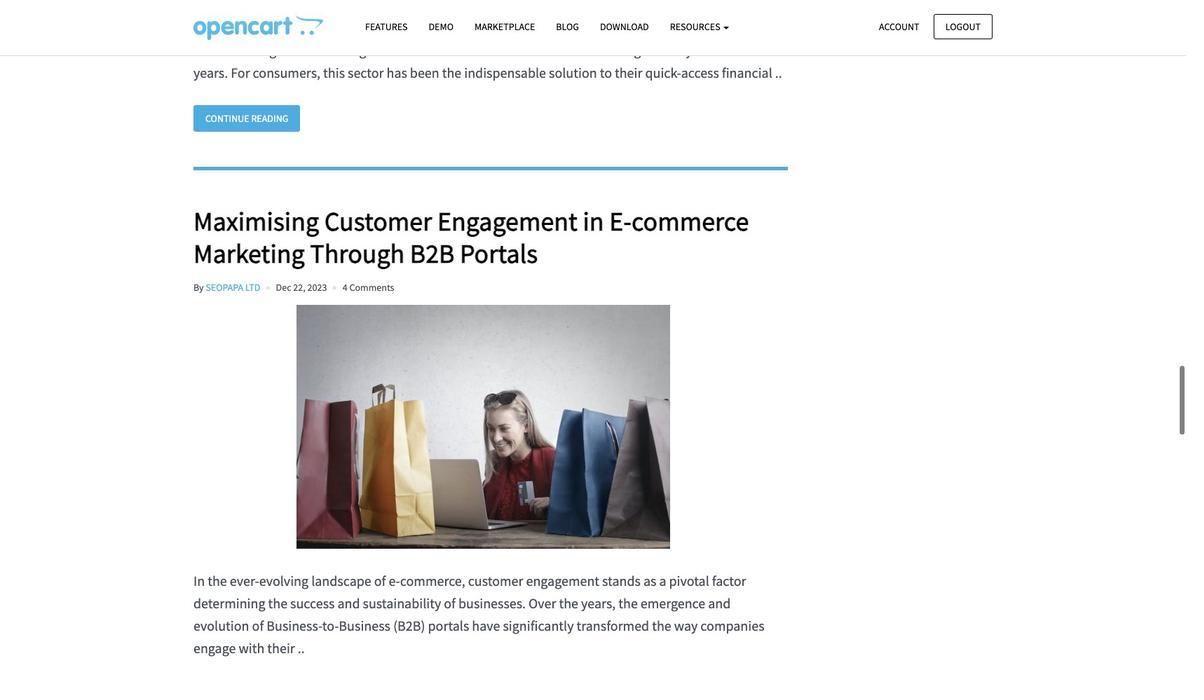 Task type: locate. For each thing, give the bounding box(es) containing it.
of
[[646, 19, 658, 36], [374, 572, 386, 590], [444, 595, 456, 612], [252, 617, 264, 635]]

0 vertical spatial have
[[194, 41, 222, 59]]

solution
[[549, 64, 597, 81]]

businesses.
[[459, 595, 526, 612]]

(b2b)
[[393, 617, 425, 635]]

1 horizontal spatial ..
[[776, 64, 783, 81]]

engage
[[194, 640, 236, 657]]

as
[[644, 572, 657, 590]]

0 horizontal spatial evolving
[[259, 572, 309, 590]]

resources link
[[660, 15, 740, 39]]

1 horizontal spatial to
[[600, 64, 612, 81]]

0 horizontal spatial in
[[583, 205, 604, 238]]

access
[[682, 64, 720, 81]]

evolving inside technological progress, evolving market demands, and the rising importance of financial services have all brought substantial growth and transformation to the online lending industry in recent years. for consumers, this sector has been the indispensable solution to their quick-access financial ..
[[335, 19, 384, 36]]

1 horizontal spatial evolving
[[335, 19, 384, 36]]

marketing
[[194, 237, 305, 270]]

.. inside technological progress, evolving market demands, and the rising importance of financial services have all brought substantial growth and transformation to the online lending industry in recent years. for consumers, this sector has been the indispensable solution to their quick-access financial ..
[[776, 64, 783, 81]]

financial down "recent"
[[722, 64, 773, 81]]

0 horizontal spatial ..
[[298, 640, 305, 657]]

to down lending
[[600, 64, 612, 81]]

evolving
[[335, 19, 384, 36], [259, 572, 309, 590]]

the down "rising"
[[535, 41, 555, 59]]

features link
[[355, 15, 418, 39]]

indispensable
[[465, 64, 546, 81]]

business-
[[267, 617, 322, 635]]

of up "portals"
[[444, 595, 456, 612]]

the
[[518, 19, 537, 36], [535, 41, 555, 59], [442, 64, 462, 81], [208, 572, 227, 590], [268, 595, 288, 612], [559, 595, 579, 612], [619, 595, 638, 612], [653, 617, 672, 635]]

continue reading link
[[194, 105, 300, 132]]

reading
[[251, 112, 289, 125]]

their
[[615, 64, 643, 81], [268, 640, 295, 657]]

to up indispensable
[[520, 41, 533, 59]]

0 vertical spatial in
[[696, 41, 707, 59]]

this
[[323, 64, 345, 81]]

evolving up the growth
[[335, 19, 384, 36]]

their down lending
[[615, 64, 643, 81]]

in
[[696, 41, 707, 59], [583, 205, 604, 238]]

demands,
[[432, 19, 490, 36]]

to
[[520, 41, 533, 59], [600, 64, 612, 81]]

4 comments
[[343, 281, 395, 294]]

1 vertical spatial their
[[268, 640, 295, 657]]

financial up industry on the right of page
[[660, 19, 711, 36]]

their inside 'in the ever-evolving landscape of e-commerce, customer engagement stands as a pivotal factor determining the success and sustainability of businesses. over the years, the emergence and evolution of business-to-business (b2b) portals have significantly transformed the way companies engage with their ..'
[[268, 640, 295, 657]]

engagement
[[438, 205, 578, 238]]

determining
[[194, 595, 266, 612]]

0 vertical spatial their
[[615, 64, 643, 81]]

in up the access
[[696, 41, 707, 59]]

all
[[225, 41, 239, 59]]

22,
[[293, 281, 306, 294]]

1 vertical spatial ..
[[298, 640, 305, 657]]

1 vertical spatial evolving
[[259, 572, 309, 590]]

dec 22, 2023
[[276, 281, 327, 294]]

emergence
[[641, 595, 706, 612]]

1 vertical spatial have
[[472, 617, 500, 635]]

in left e-
[[583, 205, 604, 238]]

have
[[194, 41, 222, 59], [472, 617, 500, 635]]

of up industry on the right of page
[[646, 19, 658, 36]]

blog
[[557, 20, 579, 33]]

0 horizontal spatial their
[[268, 640, 295, 657]]

account
[[880, 20, 920, 33]]

in inside maximising customer engagement in e-commerce marketing through b2b portals
[[583, 205, 604, 238]]

comments
[[350, 281, 395, 294]]

marketplace
[[475, 20, 535, 33]]

blog link
[[546, 15, 590, 39]]

ltd
[[246, 281, 260, 294]]

sector
[[348, 64, 384, 81]]

the right in
[[208, 572, 227, 590]]

of inside technological progress, evolving market demands, and the rising importance of financial services have all brought substantial growth and transformation to the online lending industry in recent years. for consumers, this sector has been the indispensable solution to their quick-access financial ..
[[646, 19, 658, 36]]

1 vertical spatial in
[[583, 205, 604, 238]]

have inside technological progress, evolving market demands, and the rising importance of financial services have all brought substantial growth and transformation to the online lending industry in recent years. for consumers, this sector has been the indispensable solution to their quick-access financial ..
[[194, 41, 222, 59]]

financial
[[660, 19, 711, 36], [722, 64, 773, 81]]

with
[[239, 640, 265, 657]]

of left e-
[[374, 572, 386, 590]]

1 horizontal spatial their
[[615, 64, 643, 81]]

0 vertical spatial to
[[520, 41, 533, 59]]

..
[[776, 64, 783, 81], [298, 640, 305, 657]]

commerce,
[[400, 572, 466, 590]]

maximising customer engagement in e-commerce marketing through b2b portals
[[194, 205, 749, 270]]

commerce
[[632, 205, 749, 238]]

their down business-
[[268, 640, 295, 657]]

engagement
[[526, 572, 600, 590]]

substantial
[[292, 41, 356, 59]]

demo link
[[418, 15, 464, 39]]

sustainability
[[363, 595, 441, 612]]

factor
[[713, 572, 747, 590]]

0 vertical spatial financial
[[660, 19, 711, 36]]

2023
[[308, 281, 327, 294]]

1 horizontal spatial have
[[472, 617, 500, 635]]

in
[[194, 572, 205, 590]]

seopapa ltd link
[[206, 281, 260, 294]]

over
[[529, 595, 557, 612]]

0 horizontal spatial to
[[520, 41, 533, 59]]

demo
[[429, 20, 454, 33]]

and down factor
[[709, 595, 731, 612]]

their inside technological progress, evolving market demands, and the rising importance of financial services have all brought substantial growth and transformation to the online lending industry in recent years. for consumers, this sector has been the indispensable solution to their quick-access financial ..
[[615, 64, 643, 81]]

customer
[[468, 572, 524, 590]]

1 horizontal spatial financial
[[722, 64, 773, 81]]

1 horizontal spatial in
[[696, 41, 707, 59]]

have down businesses.
[[472, 617, 500, 635]]

evolving up success
[[259, 572, 309, 590]]

and
[[493, 19, 515, 36], [404, 41, 426, 59], [338, 595, 360, 612], [709, 595, 731, 612]]

0 horizontal spatial have
[[194, 41, 222, 59]]

have left all
[[194, 41, 222, 59]]

and down landscape
[[338, 595, 360, 612]]

0 vertical spatial ..
[[776, 64, 783, 81]]

0 vertical spatial evolving
[[335, 19, 384, 36]]

1 vertical spatial to
[[600, 64, 612, 81]]

through
[[310, 237, 405, 270]]



Task type: vqa. For each thing, say whether or not it's contained in the screenshot.
right "A"
no



Task type: describe. For each thing, give the bounding box(es) containing it.
brought
[[242, 41, 289, 59]]

download link
[[590, 15, 660, 39]]

years,
[[582, 595, 616, 612]]

of up with
[[252, 617, 264, 635]]

evolution
[[194, 617, 249, 635]]

and down market
[[404, 41, 426, 59]]

online
[[557, 41, 594, 59]]

seopapa
[[206, 281, 244, 294]]

years. for
[[194, 64, 250, 81]]

download
[[600, 20, 649, 33]]

the right been
[[442, 64, 462, 81]]

has
[[387, 64, 407, 81]]

technological
[[194, 19, 275, 36]]

significantly
[[503, 617, 574, 635]]

the left the way on the right
[[653, 617, 672, 635]]

features
[[365, 20, 408, 33]]

1 vertical spatial financial
[[722, 64, 773, 81]]

have inside 'in the ever-evolving landscape of e-commerce, customer engagement stands as a pivotal factor determining the success and sustainability of businesses. over the years, the emergence and evolution of business-to-business (b2b) portals have significantly transformed the way companies engage with their ..'
[[472, 617, 500, 635]]

maximising customer engagement in e-commerce marketing through b2b portals link
[[194, 205, 788, 270]]

e-
[[610, 205, 632, 238]]

by seopapa ltd
[[194, 281, 260, 294]]

recent
[[710, 41, 747, 59]]

account link
[[868, 14, 932, 39]]

ever-
[[230, 572, 259, 590]]

maximising
[[194, 205, 319, 238]]

success
[[290, 595, 335, 612]]

marketplace link
[[464, 15, 546, 39]]

continue
[[206, 112, 249, 125]]

maximising customer engagement in e-commerce marketing through b2b portals image
[[194, 305, 774, 549]]

continue reading
[[206, 112, 289, 125]]

business
[[339, 617, 391, 635]]

market
[[387, 19, 429, 36]]

the up business-
[[268, 595, 288, 612]]

dec
[[276, 281, 292, 294]]

services
[[714, 19, 761, 36]]

progress,
[[278, 19, 332, 36]]

transformed
[[577, 617, 650, 635]]

quick-
[[646, 64, 682, 81]]

and up transformation
[[493, 19, 515, 36]]

technological progress, evolving market demands, and the rising importance of financial services have all brought substantial growth and transformation to the online lending industry in recent years. for consumers, this sector has been the indispensable solution to their quick-access financial ..
[[194, 19, 783, 81]]

transformation
[[429, 41, 518, 59]]

.. inside 'in the ever-evolving landscape of e-commerce, customer engagement stands as a pivotal factor determining the success and sustainability of businesses. over the years, the emergence and evolution of business-to-business (b2b) portals have significantly transformed the way companies engage with their ..'
[[298, 640, 305, 657]]

companies
[[701, 617, 765, 635]]

4
[[343, 281, 348, 294]]

the left "rising"
[[518, 19, 537, 36]]

evolving inside 'in the ever-evolving landscape of e-commerce, customer engagement stands as a pivotal factor determining the success and sustainability of businesses. over the years, the emergence and evolution of business-to-business (b2b) portals have significantly transformed the way companies engage with their ..'
[[259, 572, 309, 590]]

logout
[[946, 20, 981, 33]]

way
[[675, 617, 698, 635]]

portals
[[428, 617, 470, 635]]

to-
[[322, 617, 339, 635]]

importance
[[575, 19, 643, 36]]

e-
[[389, 572, 400, 590]]

0 horizontal spatial financial
[[660, 19, 711, 36]]

by
[[194, 281, 204, 294]]

opencart - blog image
[[194, 15, 323, 40]]

logout link
[[934, 14, 993, 39]]

a
[[660, 572, 667, 590]]

consumers,
[[253, 64, 321, 81]]

the down engagement
[[559, 595, 579, 612]]

industry
[[644, 41, 693, 59]]

resources
[[670, 20, 723, 33]]

growth
[[359, 41, 401, 59]]

stands
[[603, 572, 641, 590]]

rising
[[540, 19, 573, 36]]

in inside technological progress, evolving market demands, and the rising importance of financial services have all brought substantial growth and transformation to the online lending industry in recent years. for consumers, this sector has been the indispensable solution to their quick-access financial ..
[[696, 41, 707, 59]]

been
[[410, 64, 440, 81]]

landscape
[[312, 572, 372, 590]]

lending
[[597, 41, 641, 59]]

customer
[[325, 205, 432, 238]]

in the ever-evolving landscape of e-commerce, customer engagement stands as a pivotal factor determining the success and sustainability of businesses. over the years, the emergence and evolution of business-to-business (b2b) portals have significantly transformed the way companies engage with their ..
[[194, 572, 765, 657]]

the down stands at the right
[[619, 595, 638, 612]]

b2b
[[410, 237, 455, 270]]

portals
[[460, 237, 538, 270]]

pivotal
[[670, 572, 710, 590]]



